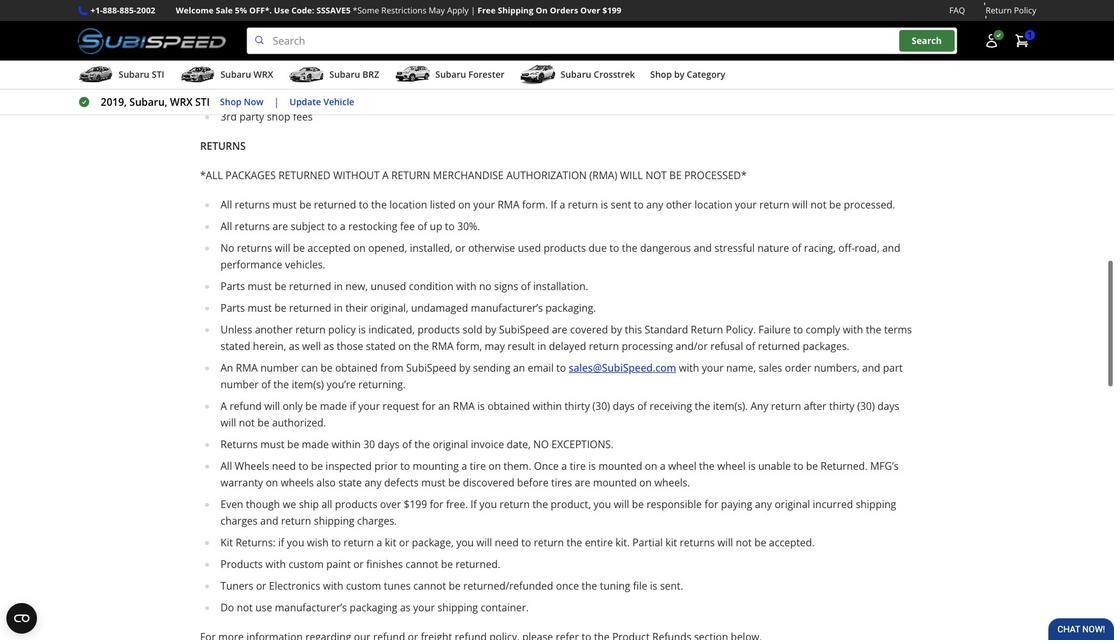 Task type: describe. For each thing, give the bounding box(es) containing it.
fee
[[400, 219, 415, 234]]

to up wheels
[[299, 459, 309, 473]]

vehicles.
[[285, 258, 326, 272]]

return up products with custom paint or finishes cannot be returned.
[[344, 536, 374, 550]]

your down processed*
[[736, 198, 757, 212]]

subaru for subaru sti
[[119, 68, 149, 80]]

must up subject
[[273, 198, 297, 212]]

is left unable
[[749, 459, 756, 473]]

entire
[[585, 536, 613, 550]]

the inside with your name, sales order numbers, and part number of the item(s) you're returning.
[[274, 378, 289, 392]]

kit
[[221, 536, 233, 550]]

no
[[534, 438, 549, 452]]

up
[[430, 219, 443, 234]]

opened,
[[369, 241, 408, 255]]

1 location from the left
[[390, 198, 428, 212]]

comply
[[806, 323, 841, 337]]

after
[[804, 399, 827, 413]]

with inside unless another return policy is indicated, products sold by subispeed are covered by this standard return policy. failure to comply with the terms stated herein, as well as those stated on the rma form, may result in delayed return processing and/or refusal of returned packages.
[[843, 323, 864, 337]]

free.
[[446, 498, 468, 512]]

update
[[290, 96, 321, 108]]

or right paint
[[354, 558, 364, 572]]

a subaru wrx thumbnail image image
[[180, 65, 216, 84]]

a up wheels.
[[660, 459, 666, 473]]

off-
[[839, 241, 855, 255]]

unless
[[221, 323, 252, 337]]

0 horizontal spatial if
[[278, 536, 284, 550]]

you down discovered
[[480, 498, 497, 512]]

1 (30) from the left
[[593, 399, 611, 413]]

restocking
[[348, 219, 398, 234]]

is left sent
[[601, 198, 609, 212]]

of right the 'signs'
[[521, 279, 531, 293]]

0 vertical spatial if
[[551, 198, 557, 212]]

in for their
[[334, 301, 343, 315]]

obtained inside a refund will only be made if your request for an rma is obtained within thirty (30) days of receiving the item(s). any return after thirty (30) days will not be authorized.
[[488, 399, 530, 413]]

use
[[256, 601, 272, 615]]

herein,
[[253, 339, 286, 353]]

you right the product,
[[594, 498, 612, 512]]

subaru for subaru brz
[[330, 68, 360, 80]]

rma left the form.
[[498, 198, 520, 212]]

a right mounting
[[462, 459, 467, 473]]

authorized.
[[272, 416, 326, 430]]

returns for must
[[235, 198, 270, 212]]

be right only
[[306, 399, 318, 413]]

part
[[884, 361, 903, 375]]

an for email
[[513, 361, 525, 375]]

or inside no returns will be accepted on opened, installed, or otherwise used products due to the dangerous and stressful nature of racing, off-road, and performance vehicles.
[[456, 241, 466, 255]]

condition
[[409, 279, 454, 293]]

be down returned.
[[449, 579, 461, 593]]

+1-888-885-2002 link
[[91, 4, 155, 17]]

to right email
[[557, 361, 566, 375]]

*some
[[353, 4, 380, 16]]

item(s).
[[714, 399, 748, 413]]

if inside even though we ship all products over $199 for free. if you return the product, you will be responsible for paying any original incurred shipping charges and return shipping charges.
[[471, 498, 477, 512]]

30%.
[[458, 219, 480, 234]]

code:
[[292, 4, 315, 16]]

subaru for subaru crosstrek
[[561, 68, 592, 80]]

package,
[[412, 536, 454, 550]]

must for parts must be returned in new, unused condition with no signs of installation.
[[248, 279, 272, 293]]

to inside no returns will be accepted on opened, installed, or otherwise used products due to the dangerous and stressful nature of racing, off-road, and performance vehicles.
[[610, 241, 620, 255]]

kit returns: if you wish to return a kit or package, you will need to return the entire kit. partial kit returns will not be accepted.
[[221, 536, 815, 550]]

with up 'electronics'
[[266, 558, 286, 572]]

must for parts must be returned in their original, undamaged manufacturer's packaging.
[[248, 301, 272, 315]]

search input field
[[247, 28, 958, 54]]

1 horizontal spatial as
[[324, 339, 334, 353]]

to right unable
[[794, 459, 804, 473]]

on left wheels.
[[640, 476, 652, 490]]

update vehicle button
[[290, 95, 355, 109]]

$199
[[603, 4, 622, 16]]

tuners or electronics with custom tunes cannot be returned/refunded once the tuning file is sent.
[[221, 579, 684, 593]]

*all packages returned without a return merchandise authorization (rma) will not be processed*
[[200, 168, 747, 182]]

return up well
[[296, 323, 326, 337]]

products
[[221, 558, 263, 572]]

0 vertical spatial mounted
[[599, 459, 643, 473]]

be right can
[[321, 361, 333, 375]]

the up mounting
[[415, 438, 430, 452]]

not left *some
[[334, 15, 350, 29]]

signs
[[495, 279, 519, 293]]

be up another
[[275, 301, 287, 315]]

1 vertical spatial made
[[302, 438, 329, 452]]

0 vertical spatial free
[[478, 4, 496, 16]]

will down paying
[[718, 536, 734, 550]]

racing,
[[805, 241, 836, 255]]

on up discovered
[[489, 459, 501, 473]]

your down the tuners or electronics with custom tunes cannot be returned/refunded once the tuning file is sent.
[[413, 601, 435, 615]]

1 vertical spatial within
[[332, 438, 361, 452]]

the inside no returns will be accepted on opened, installed, or otherwise used products due to the dangerous and stressful nature of racing, off-road, and performance vehicles.
[[622, 241, 638, 255]]

returned up well
[[289, 301, 332, 315]]

original inside even though we ship all products over $199 for free. if you return the product, you will be responsible for paying any original incurred shipping charges and return shipping charges.
[[775, 498, 811, 512]]

0 vertical spatial a
[[383, 168, 389, 182]]

welcome
[[176, 4, 214, 16]]

shipping down the tuners or electronics with custom tunes cannot be returned/refunded once the tuning file is sent.
[[438, 601, 478, 615]]

are left subject
[[273, 219, 288, 234]]

shop by category button
[[651, 63, 726, 89]]

1 kit from the left
[[385, 536, 397, 550]]

name,
[[727, 361, 756, 375]]

the left "terms" at bottom
[[866, 323, 882, 337]]

a up tires at the bottom of page
[[562, 459, 567, 473]]

returns for are
[[235, 219, 270, 234]]

shipping down the mfg's
[[856, 498, 897, 512]]

to down even though we ship all products over $199 for free. if you return the product, you will be responsible for paying any original incurred shipping charges and return shipping charges.
[[522, 536, 531, 550]]

return policy
[[986, 4, 1037, 16]]

are inside all wheels need to be inspected prior to mounting a tire on them. once a tire is mounted on a wheel the wheel is unable to be returned. mfg's warranty on wheels also state any defects must be discovered before tires are mounted on wheels.
[[575, 476, 591, 490]]

subaru for subaru wrx
[[221, 68, 251, 80]]

the left 'entire'
[[567, 536, 583, 550]]

exceptions.
[[552, 438, 614, 452]]

*all
[[200, 168, 223, 182]]

forester
[[469, 68, 505, 80]]

or up use
[[256, 579, 267, 593]]

1 wheel from the left
[[669, 459, 697, 473]]

return down before
[[500, 498, 530, 512]]

to right sent
[[634, 198, 644, 212]]

and inside with your name, sales order numbers, and part number of the item(s) you're returning.
[[863, 361, 881, 375]]

dangerous
[[641, 241, 692, 255]]

shipping down all
[[314, 514, 355, 528]]

returned up 'all returns are subject to a restocking fee of up to 30%.'
[[314, 198, 356, 212]]

this
[[625, 323, 643, 337]]

1 vertical spatial mounted
[[593, 476, 637, 490]]

1 vertical spatial |
[[274, 95, 280, 109]]

on up wheels.
[[645, 459, 658, 473]]

over
[[581, 4, 601, 16]]

0 horizontal spatial as
[[289, 339, 300, 353]]

2019,
[[101, 95, 127, 109]]

installation.
[[534, 279, 589, 293]]

file
[[633, 579, 648, 593]]

unused
[[371, 279, 406, 293]]

but
[[297, 15, 313, 29]]

original,
[[371, 301, 409, 315]]

sales@subispeed.com link
[[569, 361, 677, 375]]

returned down vehicles.
[[289, 279, 332, 293]]

will inside no returns will be accepted on opened, installed, or otherwise used products due to the dangerous and stressful nature of racing, off-road, and performance vehicles.
[[275, 241, 291, 255]]

subispeed inside unless another return policy is indicated, products sold by subispeed are covered by this standard return policy. failure to comply with the terms stated herein, as well as those stated on the rma form, may result in delayed return processing and/or refusal of returned packages.
[[499, 323, 550, 337]]

apply
[[447, 4, 469, 16]]

sti inside dropdown button
[[152, 68, 164, 80]]

is right file
[[650, 579, 658, 593]]

1 horizontal spatial custom
[[346, 579, 382, 593]]

parts for parts must be returned in new, unused condition with no signs of installation.
[[221, 279, 245, 293]]

shop for shop now
[[220, 96, 242, 108]]

returned
[[279, 168, 331, 182]]

tuning
[[600, 579, 631, 593]]

responsible
[[647, 498, 702, 512]]

return up nature
[[760, 198, 790, 212]]

the up restocking
[[371, 198, 387, 212]]

return inside unless another return policy is indicated, products sold by subispeed are covered by this standard return policy. failure to comply with the terms stated herein, as well as those stated on the rma form, may result in delayed return processing and/or refusal of returned packages.
[[691, 323, 724, 337]]

is down exceptions.
[[589, 459, 596, 473]]

shipping
[[498, 4, 534, 16]]

date,
[[507, 438, 531, 452]]

be up "also"
[[311, 459, 323, 473]]

all returns must be returned to the location listed on your rma form. if a return is sent to any other location your return will not be processed.
[[221, 198, 896, 212]]

with left no
[[456, 279, 477, 293]]

must for returns must be made within 30 days of the original invoice date, no exceptions.
[[261, 438, 285, 452]]

return down even though we ship all products over $199 for free. if you return the product, you will be responsible for paying any original incurred shipping charges and return shipping charges.
[[534, 536, 564, 550]]

a right the form.
[[560, 198, 566, 212]]

be down vehicles.
[[275, 279, 287, 293]]

with your name, sales order numbers, and part number of the item(s) you're returning.
[[221, 361, 903, 392]]

you left wish
[[287, 536, 305, 550]]

returned inside unless another return policy is indicated, products sold by subispeed are covered by this standard return policy. failure to comply with the terms stated herein, as well as those stated on the rma form, may result in delayed return processing and/or refusal of returned packages.
[[759, 339, 801, 353]]

need inside all wheels need to be inspected prior to mounting a tire on them. once a tire is mounted on a wheel the wheel is unable to be returned. mfg's warranty on wheels also state any defects must be discovered before tires are mounted on wheels.
[[272, 459, 296, 473]]

rma right an
[[236, 361, 258, 375]]

or left package,
[[399, 536, 410, 550]]

merchandise
[[433, 168, 504, 182]]

of inside no returns will be accepted on opened, installed, or otherwise used products due to the dangerous and stressful nature of racing, off-road, and performance vehicles.
[[792, 241, 802, 255]]

885-
[[120, 4, 137, 16]]

installed,
[[410, 241, 453, 255]]

1 thirty from the left
[[565, 399, 590, 413]]

of right 30
[[403, 438, 412, 452]]

a down charges.
[[377, 536, 382, 550]]

will
[[620, 168, 643, 182]]

accepted.
[[770, 536, 815, 550]]

2 stated from the left
[[366, 339, 396, 353]]

on up though
[[266, 476, 278, 490]]

original shipping fees
[[221, 45, 324, 59]]

be up the tuners or electronics with custom tunes cannot be returned/refunded once the tuning file is sent.
[[441, 558, 453, 572]]

undamaged
[[411, 301, 469, 315]]

not up the racing,
[[811, 198, 827, 212]]

sent.
[[661, 579, 684, 593]]

items
[[231, 15, 257, 29]]

update vehicle
[[290, 96, 355, 108]]

be down authorized.
[[287, 438, 299, 452]]

open widget image
[[6, 603, 37, 634]]

brz
[[363, 68, 379, 80]]

electronics
[[269, 579, 321, 593]]

1 button
[[1009, 28, 1037, 54]]

wheels.
[[655, 476, 691, 490]]

is inside a refund will only be made if your request for an rma is obtained within thirty (30) days of receiving the item(s). any return after thirty (30) days will not be authorized.
[[478, 399, 485, 413]]

road,
[[855, 241, 880, 255]]

1 horizontal spatial need
[[495, 536, 519, 550]]

return policy link
[[986, 4, 1037, 17]]

rma inside unless another return policy is indicated, products sold by subispeed are covered by this standard return policy. failure to comply with the terms stated herein, as well as those stated on the rma form, may result in delayed return processing and/or refusal of returned packages.
[[432, 339, 454, 353]]

receiving
[[650, 399, 693, 413]]

to up defects
[[401, 459, 410, 473]]

will up the racing,
[[793, 198, 808, 212]]

products inside even though we ship all products over $199 for free. if you return the product, you will be responsible for paying any original incurred shipping charges and return shipping charges.
[[335, 498, 378, 512]]

will inside even though we ship all products over $199 for free. if you return the product, you will be responsible for paying any original incurred shipping charges and return shipping charges.
[[614, 498, 630, 512]]

with down paint
[[323, 579, 344, 593]]

be up subject
[[300, 198, 312, 212]]

in inside unless another return policy is indicated, products sold by subispeed are covered by this standard return policy. failure to comply with the terms stated herein, as well as those stated on the rma form, may result in delayed return processing and/or refusal of returned packages.
[[538, 339, 547, 353]]

no returns will be accepted on opened, installed, or otherwise used products due to the dangerous and stressful nature of racing, off-road, and performance vehicles.
[[221, 241, 901, 272]]

an for rma
[[439, 399, 451, 413]]

return inside a refund will only be made if your request for an rma is obtained within thirty (30) days of receiving the item(s). any return after thirty (30) days will not be authorized.
[[772, 399, 802, 413]]

to right wish
[[331, 536, 341, 550]]

0 horizontal spatial custom
[[289, 558, 324, 572]]

to up accepted
[[328, 219, 338, 234]]

parts for parts must be returned in their original, undamaged manufacturer's packaging.
[[221, 301, 245, 315]]

returns for will
[[237, 241, 272, 255]]

a subaru sti thumbnail image image
[[78, 65, 114, 84]]

by left this
[[611, 323, 623, 337]]

1 stated from the left
[[221, 339, 250, 353]]

the inside even though we ship all products over $199 for free. if you return the product, you will be responsible for paying any original incurred shipping charges and return shipping charges.
[[533, 498, 548, 512]]

a subaru forester thumbnail image image
[[395, 65, 431, 84]]

include
[[260, 15, 295, 29]]

be down refund
[[258, 416, 270, 430]]

2 tire from the left
[[570, 459, 586, 473]]

1 vertical spatial free
[[221, 66, 242, 80]]

will left only
[[265, 399, 280, 413]]

any inside even though we ship all products over $199 for free. if you return the product, you will be responsible for paying any original incurred shipping charges and return shipping charges.
[[756, 498, 773, 512]]

from
[[381, 361, 404, 375]]

subaru sti
[[119, 68, 164, 80]]

to up restocking
[[359, 198, 369, 212]]

are right but
[[316, 15, 332, 29]]

their
[[346, 301, 368, 315]]

subaru for subaru forester
[[436, 68, 466, 80]]

1 vertical spatial wrx
[[170, 95, 193, 109]]

shipping down 'original shipping fees'
[[244, 66, 285, 80]]

be left returned. in the right bottom of the page
[[807, 459, 819, 473]]

shipping up free shipping promotions
[[261, 45, 301, 59]]

returns must be made within 30 days of the original invoice date, no exceptions.
[[221, 438, 614, 452]]

on
[[536, 4, 548, 16]]

for inside a refund will only be made if your request for an rma is obtained within thirty (30) days of receiving the item(s). any return after thirty (30) days will not be authorized.
[[422, 399, 436, 413]]

refusal
[[711, 339, 744, 353]]

vehicle
[[324, 96, 355, 108]]

to right up
[[445, 219, 455, 234]]

returned.
[[456, 558, 501, 572]]

wheels
[[235, 459, 270, 473]]

can
[[301, 361, 318, 375]]

is inside unless another return policy is indicated, products sold by subispeed are covered by this standard return policy. failure to comply with the terms stated herein, as well as those stated on the rma form, may result in delayed return processing and/or refusal of returned packages.
[[359, 323, 366, 337]]



Task type: locate. For each thing, give the bounding box(es) containing it.
on inside unless another return policy is indicated, products sold by subispeed are covered by this standard return policy. failure to comply with the terms stated herein, as well as those stated on the rma form, may result in delayed return processing and/or refusal of returned packages.
[[399, 339, 411, 353]]

tuners
[[221, 579, 254, 593]]

1 horizontal spatial obtained
[[488, 399, 530, 413]]

if inside a refund will only be made if your request for an rma is obtained within thirty (30) days of receiving the item(s). any return after thirty (30) days will not be authorized.
[[350, 399, 356, 413]]

tunes
[[384, 579, 411, 593]]

wheel up paying
[[718, 459, 746, 473]]

1 horizontal spatial stated
[[366, 339, 396, 353]]

inspected
[[326, 459, 372, 473]]

2 vertical spatial all
[[221, 459, 232, 473]]

1 vertical spatial a
[[221, 399, 227, 413]]

if right free. at the bottom
[[471, 498, 477, 512]]

wrx
[[254, 68, 273, 80], [170, 95, 193, 109]]

be left the accepted.
[[755, 536, 767, 550]]

defects
[[384, 476, 419, 490]]

products
[[544, 241, 586, 255], [418, 323, 460, 337], [335, 498, 378, 512]]

wheel
[[669, 459, 697, 473], [718, 459, 746, 473]]

0 vertical spatial fees
[[304, 45, 324, 59]]

other
[[667, 198, 692, 212]]

1 horizontal spatial tire
[[570, 459, 586, 473]]

and right road,
[[883, 241, 901, 255]]

1 all from the top
[[221, 198, 232, 212]]

1 vertical spatial need
[[495, 536, 519, 550]]

1 vertical spatial in
[[334, 301, 343, 315]]

promotions
[[287, 66, 343, 80]]

all for all returns must be returned to the location listed on your rma form. if a return is sent to any other location your return will not be processed.
[[221, 198, 232, 212]]

0 vertical spatial an
[[513, 361, 525, 375]]

numbers,
[[815, 361, 860, 375]]

of left up
[[418, 219, 427, 234]]

1 subaru from the left
[[119, 68, 149, 80]]

1 vertical spatial if
[[278, 536, 284, 550]]

the down indicated,
[[414, 339, 429, 353]]

1 horizontal spatial thirty
[[830, 399, 855, 413]]

subaru left crosstrek
[[561, 68, 592, 80]]

prior
[[375, 459, 398, 473]]

0 horizontal spatial days
[[378, 438, 400, 452]]

0 horizontal spatial an
[[439, 399, 451, 413]]

0 horizontal spatial original
[[433, 438, 469, 452]]

0 horizontal spatial tire
[[470, 459, 486, 473]]

or down 30%. at the left of the page
[[456, 241, 466, 255]]

2 parts from the top
[[221, 301, 245, 315]]

0 vertical spatial obtained
[[335, 361, 378, 375]]

1 vertical spatial products
[[418, 323, 460, 337]]

days right 30
[[378, 438, 400, 452]]

obtained up date,
[[488, 399, 530, 413]]

1 vertical spatial parts
[[221, 301, 245, 315]]

those
[[337, 339, 364, 353]]

and left stressful
[[694, 241, 712, 255]]

must up another
[[248, 301, 272, 315]]

manufacturer's down 'electronics'
[[275, 601, 347, 615]]

cannot down package,
[[406, 558, 439, 572]]

parts up unless
[[221, 301, 245, 315]]

subaru left the "brz" on the left of page
[[330, 68, 360, 80]]

all wheels need to be inspected prior to mounting a tire on them. once a tire is mounted on a wheel the wheel is unable to be returned. mfg's warranty on wheels also state any defects must be discovered before tires are mounted on wheels.
[[221, 459, 899, 490]]

kit up finishes
[[385, 536, 397, 550]]

all up warranty
[[221, 459, 232, 473]]

any inside all wheels need to be inspected prior to mounting a tire on them. once a tire is mounted on a wheel the wheel is unable to be returned. mfg's warranty on wheels also state any defects must be discovered before tires are mounted on wheels.
[[365, 476, 382, 490]]

0 horizontal spatial wrx
[[170, 95, 193, 109]]

on right listed
[[459, 198, 471, 212]]

be up free. at the bottom
[[449, 476, 460, 490]]

2002
[[136, 4, 155, 16]]

|
[[471, 4, 476, 16], [274, 95, 280, 109]]

all inside all wheels need to be inspected prior to mounting a tire on them. once a tire is mounted on a wheel the wheel is unable to be returned. mfg's warranty on wheels also state any defects must be discovered before tires are mounted on wheels.
[[221, 459, 232, 473]]

be left the processed.
[[830, 198, 842, 212]]

subispeed up result
[[499, 323, 550, 337]]

0 vertical spatial shop
[[651, 68, 672, 80]]

a left return
[[383, 168, 389, 182]]

(30) down the numbers,
[[858, 399, 876, 413]]

subaru inside subaru brz dropdown button
[[330, 68, 360, 80]]

be inside even though we ship all products over $199 for free. if you return the product, you will be responsible for paying any original incurred shipping charges and return shipping charges.
[[632, 498, 644, 512]]

in
[[334, 279, 343, 293], [334, 301, 343, 315], [538, 339, 547, 353]]

1 vertical spatial fees
[[293, 110, 313, 124]]

will up returned.
[[477, 536, 492, 550]]

faq
[[950, 4, 966, 16]]

an left email
[[513, 361, 525, 375]]

restrictions
[[382, 4, 427, 16]]

processing
[[622, 339, 673, 353]]

once
[[534, 459, 559, 473]]

0 horizontal spatial kit
[[385, 536, 397, 550]]

finishes
[[367, 558, 403, 572]]

1 parts from the top
[[221, 279, 245, 293]]

be inside no returns will be accepted on opened, installed, or otherwise used products due to the dangerous and stressful nature of racing, off-road, and performance vehicles.
[[293, 241, 305, 255]]

return down (rma)
[[568, 198, 599, 212]]

the inside a refund will only be made if your request for an rma is obtained within thirty (30) days of receiving the item(s). any return after thirty (30) days will not be authorized.
[[695, 399, 711, 413]]

of inside unless another return policy is indicated, products sold by subispeed are covered by this standard return policy. failure to comply with the terms stated herein, as well as those stated on the rma form, may result in delayed return processing and/or refusal of returned packages.
[[746, 339, 756, 353]]

only
[[283, 399, 303, 413]]

on
[[459, 198, 471, 212], [353, 241, 366, 255], [399, 339, 411, 353], [489, 459, 501, 473], [645, 459, 658, 473], [266, 476, 278, 490], [640, 476, 652, 490]]

rma inside a refund will only be made if your request for an rma is obtained within thirty (30) days of receiving the item(s). any return after thirty (30) days will not be authorized.
[[453, 399, 475, 413]]

must
[[273, 198, 297, 212], [248, 279, 272, 293], [248, 301, 272, 315], [261, 438, 285, 452], [422, 476, 446, 490]]

off*.
[[249, 4, 272, 16]]

products down the "state"
[[335, 498, 378, 512]]

2 horizontal spatial as
[[400, 601, 411, 615]]

returning.
[[359, 378, 406, 392]]

in left new,
[[334, 279, 343, 293]]

cannot right tunes
[[414, 579, 446, 593]]

0 horizontal spatial number
[[221, 378, 259, 392]]

0 horizontal spatial |
[[274, 95, 280, 109]]

request
[[383, 399, 420, 413]]

2 horizontal spatial any
[[756, 498, 773, 512]]

subaru inside subaru sti dropdown button
[[119, 68, 149, 80]]

invoice
[[471, 438, 504, 452]]

1 vertical spatial return
[[691, 323, 724, 337]]

a inside a refund will only be made if your request for an rma is obtained within thirty (30) days of receiving the item(s). any return after thirty (30) days will not be authorized.
[[221, 399, 227, 413]]

0 vertical spatial cannot
[[406, 558, 439, 572]]

3rd party shop fees
[[221, 110, 313, 124]]

thirty right the after
[[830, 399, 855, 413]]

| up shop
[[274, 95, 280, 109]]

the up responsible
[[700, 459, 715, 473]]

1 vertical spatial for
[[705, 498, 719, 512]]

1 horizontal spatial for
[[705, 498, 719, 512]]

0 vertical spatial any
[[647, 198, 664, 212]]

new,
[[346, 279, 368, 293]]

in right result
[[538, 339, 547, 353]]

shop inside dropdown button
[[651, 68, 672, 80]]

as right well
[[324, 339, 334, 353]]

1 vertical spatial all
[[221, 219, 232, 234]]

0 vertical spatial sti
[[152, 68, 164, 80]]

cannot for finishes
[[406, 558, 439, 572]]

1 vertical spatial original
[[775, 498, 811, 512]]

of up refund
[[261, 378, 271, 392]]

1 vertical spatial manufacturer's
[[275, 601, 347, 615]]

any right paying
[[756, 498, 773, 512]]

them.
[[504, 459, 532, 473]]

0 horizontal spatial return
[[691, 323, 724, 337]]

0 vertical spatial return
[[986, 4, 1013, 16]]

will down refund
[[221, 416, 236, 430]]

not inside a refund will only be made if your request for an rma is obtained within thirty (30) days of receiving the item(s). any return after thirty (30) days will not be authorized.
[[239, 416, 255, 430]]

0 vertical spatial made
[[320, 399, 347, 413]]

your inside a refund will only be made if your request for an rma is obtained within thirty (30) days of receiving the item(s). any return after thirty (30) days will not be authorized.
[[359, 399, 380, 413]]

sending
[[473, 361, 511, 375]]

0 vertical spatial within
[[533, 399, 562, 413]]

0 vertical spatial in
[[334, 279, 343, 293]]

1 horizontal spatial (30)
[[858, 399, 876, 413]]

0 horizontal spatial thirty
[[565, 399, 590, 413]]

0 horizontal spatial need
[[272, 459, 296, 473]]

item(s)
[[292, 378, 324, 392]]

authorization
[[507, 168, 587, 182]]

2 kit from the left
[[666, 536, 678, 550]]

2 (30) from the left
[[858, 399, 876, 413]]

returns inside no returns will be accepted on opened, installed, or otherwise used products due to the dangerous and stressful nature of racing, off-road, and performance vehicles.
[[237, 241, 272, 255]]

0 vertical spatial for
[[422, 399, 436, 413]]

fees
[[304, 45, 324, 59], [293, 110, 313, 124]]

by inside dropdown button
[[675, 68, 685, 80]]

by down form,
[[459, 361, 471, 375]]

subaru inside subaru crosstrek dropdown button
[[561, 68, 592, 80]]

2 horizontal spatial days
[[878, 399, 900, 413]]

manufacturer's
[[471, 301, 543, 315], [275, 601, 347, 615]]

| right apply on the top of page
[[471, 4, 476, 16]]

1 horizontal spatial manufacturer's
[[471, 301, 543, 315]]

to inside unless another return policy is indicated, products sold by subispeed are covered by this standard return policy. failure to comply with the terms stated herein, as well as those stated on the rma form, may result in delayed return processing and/or refusal of returned packages.
[[794, 323, 804, 337]]

all up no
[[221, 219, 232, 234]]

thirty down with your name, sales order numbers, and part number of the item(s) you're returning.
[[565, 399, 590, 413]]

0 horizontal spatial location
[[390, 198, 428, 212]]

0 horizontal spatial (30)
[[593, 399, 611, 413]]

unless another return policy is indicated, products sold by subispeed are covered by this standard return policy. failure to comply with the terms stated herein, as well as those stated on the rma form, may result in delayed return processing and/or refusal of returned packages.
[[221, 323, 913, 353]]

on inside no returns will be accepted on opened, installed, or otherwise used products due to the dangerous and stressful nature of racing, off-road, and performance vehicles.
[[353, 241, 366, 255]]

incurred
[[813, 498, 854, 512]]

days down part
[[878, 399, 900, 413]]

all for all wheels need to be inspected prior to mounting a tire on them. once a tire is mounted on a wheel the wheel is unable to be returned. mfg's warranty on wheels also state any defects must be discovered before tires are mounted on wheels.
[[221, 459, 232, 473]]

fees down update
[[293, 110, 313, 124]]

0 vertical spatial original
[[433, 438, 469, 452]]

subaru sti button
[[78, 63, 164, 89]]

a subaru brz thumbnail image image
[[289, 65, 324, 84]]

2 subaru from the left
[[221, 68, 251, 80]]

1 horizontal spatial if
[[551, 198, 557, 212]]

paying
[[721, 498, 753, 512]]

paint
[[327, 558, 351, 572]]

category
[[687, 68, 726, 80]]

welcome sale 5% off*. use code: sssave5 *some restrictions may apply | free shipping on orders over $199
[[176, 4, 622, 16]]

not down paying
[[736, 536, 752, 550]]

these items include but are not limited to:
[[200, 15, 401, 29]]

of inside a refund will only be made if your request for an rma is obtained within thirty (30) days of receiving the item(s). any return after thirty (30) days will not be authorized.
[[638, 399, 647, 413]]

1 horizontal spatial any
[[647, 198, 664, 212]]

you
[[480, 498, 497, 512], [594, 498, 612, 512], [287, 536, 305, 550], [457, 536, 474, 550]]

all for all returns are subject to a restocking fee of up to 30%.
[[221, 219, 232, 234]]

1 horizontal spatial within
[[533, 399, 562, 413]]

a subaru crosstrek thumbnail image image
[[520, 65, 556, 84]]

0 vertical spatial parts
[[221, 279, 245, 293]]

2 all from the top
[[221, 219, 232, 234]]

tire down exceptions.
[[570, 459, 586, 473]]

return down "covered"
[[589, 339, 619, 353]]

result
[[508, 339, 535, 353]]

shipping
[[261, 45, 301, 59], [244, 66, 285, 80], [856, 498, 897, 512], [314, 514, 355, 528], [438, 601, 478, 615]]

made inside a refund will only be made if your request for an rma is obtained within thirty (30) days of receiving the item(s). any return after thirty (30) days will not be authorized.
[[320, 399, 347, 413]]

3 subaru from the left
[[330, 68, 360, 80]]

subaru inside subaru forester dropdown button
[[436, 68, 466, 80]]

may
[[429, 4, 445, 16]]

3 all from the top
[[221, 459, 232, 473]]

1 tire from the left
[[470, 459, 486, 473]]

by
[[675, 68, 685, 80], [485, 323, 497, 337], [611, 323, 623, 337], [459, 361, 471, 375]]

1 horizontal spatial shop
[[651, 68, 672, 80]]

2 horizontal spatial products
[[544, 241, 586, 255]]

parts must be returned in their original, undamaged manufacturer's packaging.
[[221, 301, 596, 315]]

30
[[364, 438, 375, 452]]

in for new,
[[334, 279, 343, 293]]

must inside all wheels need to be inspected prior to mounting a tire on them. once a tire is mounted on a wheel the wheel is unable to be returned. mfg's warranty on wheels also state any defects must be discovered before tires are mounted on wheels.
[[422, 476, 446, 490]]

subaru up labor
[[221, 68, 251, 80]]

for inside even though we ship all products over $199 for free. if you return the product, you will be responsible for paying any original incurred shipping charges and return shipping charges.
[[705, 498, 719, 512]]

mounting
[[413, 459, 459, 473]]

with inside with your name, sales order numbers, and part number of the item(s) you're returning.
[[679, 361, 700, 375]]

1 horizontal spatial |
[[471, 4, 476, 16]]

+1-
[[91, 4, 103, 16]]

2 thirty from the left
[[830, 399, 855, 413]]

your inside with your name, sales order numbers, and part number of the item(s) you're returning.
[[702, 361, 724, 375]]

of down "policy."
[[746, 339, 756, 353]]

within up inspected at left bottom
[[332, 438, 361, 452]]

an inside a refund will only be made if your request for an rma is obtained within thirty (30) days of receiving the item(s). any return after thirty (30) days will not be authorized.
[[439, 399, 451, 413]]

1 vertical spatial number
[[221, 378, 259, 392]]

0 horizontal spatial subispeed
[[406, 361, 457, 375]]

otherwise
[[469, 241, 516, 255]]

1
[[1028, 29, 1033, 41]]

0 vertical spatial products
[[544, 241, 586, 255]]

1 vertical spatial shop
[[220, 96, 242, 108]]

of inside with your name, sales order numbers, and part number of the item(s) you're returning.
[[261, 378, 271, 392]]

0 horizontal spatial within
[[332, 438, 361, 452]]

1 horizontal spatial location
[[695, 198, 733, 212]]

1 horizontal spatial subispeed
[[499, 323, 550, 337]]

any down prior
[[365, 476, 382, 490]]

use
[[274, 4, 289, 16]]

no
[[221, 241, 235, 255]]

+1-888-885-2002
[[91, 4, 155, 16]]

to right due
[[610, 241, 620, 255]]

the inside all wheels need to be inspected prior to mounting a tire on them. once a tire is mounted on a wheel the wheel is unable to be returned. mfg's warranty on wheels also state any defects must be discovered before tires are mounted on wheels.
[[700, 459, 715, 473]]

1 horizontal spatial if
[[350, 399, 356, 413]]

custom down products with custom paint or finishes cannot be returned.
[[346, 579, 382, 593]]

not down refund
[[239, 416, 255, 430]]

cannot
[[406, 558, 439, 572], [414, 579, 446, 593]]

0 horizontal spatial any
[[365, 476, 382, 490]]

is
[[601, 198, 609, 212], [359, 323, 366, 337], [478, 399, 485, 413], [589, 459, 596, 473], [749, 459, 756, 473], [650, 579, 658, 593]]

0 horizontal spatial wheel
[[669, 459, 697, 473]]

1 horizontal spatial number
[[261, 361, 299, 375]]

and inside even though we ship all products over $199 for free. if you return the product, you will be responsible for paying any original incurred shipping charges and return shipping charges.
[[260, 514, 279, 528]]

the right 'once'
[[582, 579, 598, 593]]

sti down a subaru wrx thumbnail image
[[195, 95, 210, 109]]

1 horizontal spatial days
[[613, 399, 635, 413]]

your up 30%. at the left of the page
[[474, 198, 495, 212]]

0 horizontal spatial shop
[[220, 96, 242, 108]]

even though we ship all products over $199 for free. if you return the product, you will be responsible for paying any original incurred shipping charges and return shipping charges.
[[221, 498, 897, 528]]

2 vertical spatial in
[[538, 339, 547, 353]]

0 horizontal spatial stated
[[221, 339, 250, 353]]

products inside no returns will be accepted on opened, installed, or otherwise used products due to the dangerous and stressful nature of racing, off-road, and performance vehicles.
[[544, 241, 586, 255]]

original
[[433, 438, 469, 452], [775, 498, 811, 512]]

sales@subispeed.com
[[569, 361, 677, 375]]

well
[[302, 339, 321, 353]]

1 horizontal spatial free
[[478, 4, 496, 16]]

1 horizontal spatial products
[[418, 323, 460, 337]]

you up returned.
[[457, 536, 474, 550]]

0 vertical spatial number
[[261, 361, 299, 375]]

a up accepted
[[340, 219, 346, 234]]

1 vertical spatial custom
[[346, 579, 382, 593]]

1 vertical spatial sti
[[195, 95, 210, 109]]

partial
[[633, 536, 663, 550]]

1 horizontal spatial original
[[775, 498, 811, 512]]

made down you're
[[320, 399, 347, 413]]

subaru inside subaru wrx dropdown button
[[221, 68, 251, 80]]

on down 'all returns are subject to a restocking fee of up to 30%.'
[[353, 241, 366, 255]]

888-
[[103, 4, 120, 16]]

will up vehicles.
[[275, 241, 291, 255]]

standard
[[645, 323, 689, 337]]

(30) up exceptions.
[[593, 399, 611, 413]]

0 vertical spatial |
[[471, 4, 476, 16]]

by up may on the bottom left
[[485, 323, 497, 337]]

0 horizontal spatial a
[[221, 399, 227, 413]]

1 vertical spatial any
[[365, 476, 382, 490]]

and/or
[[676, 339, 708, 353]]

1 vertical spatial cannot
[[414, 579, 446, 593]]

1 horizontal spatial return
[[986, 4, 1013, 16]]

0 vertical spatial manufacturer's
[[471, 301, 543, 315]]

to right failure
[[794, 323, 804, 337]]

is right policy at the left bottom of the page
[[359, 323, 366, 337]]

return right any
[[772, 399, 802, 413]]

1 vertical spatial subispeed
[[406, 361, 457, 375]]

button image
[[985, 33, 1000, 49]]

products inside unless another return policy is indicated, products sold by subispeed are covered by this standard return policy. failure to comply with the terms stated herein, as well as those stated on the rma form, may result in delayed return processing and/or refusal of returned packages.
[[418, 323, 460, 337]]

sent
[[611, 198, 632, 212]]

0 horizontal spatial obtained
[[335, 361, 378, 375]]

an down an rma number can be obtained from subispeed by sending an email to sales@subispeed.com at the bottom of page
[[439, 399, 451, 413]]

return left policy
[[986, 4, 1013, 16]]

party
[[240, 110, 264, 124]]

days
[[613, 399, 635, 413], [878, 399, 900, 413], [378, 438, 400, 452]]

packages.
[[803, 339, 850, 353]]

subject
[[291, 219, 325, 234]]

are up delayed
[[552, 323, 568, 337]]

if
[[551, 198, 557, 212], [471, 498, 477, 512]]

of left the racing,
[[792, 241, 802, 255]]

5 subaru from the left
[[561, 68, 592, 80]]

4 subaru from the left
[[436, 68, 466, 80]]

number inside with your name, sales order numbers, and part number of the item(s) you're returning.
[[221, 378, 259, 392]]

tire up discovered
[[470, 459, 486, 473]]

within inside a refund will only be made if your request for an rma is obtained within thirty (30) days of receiving the item(s). any return after thirty (30) days will not be authorized.
[[533, 399, 562, 413]]

cannot for tunes
[[414, 579, 446, 593]]

stated
[[221, 339, 250, 353], [366, 339, 396, 353]]

return down the 'we'
[[281, 514, 312, 528]]

not right do
[[237, 601, 253, 615]]

shop for shop by category
[[651, 68, 672, 80]]

1 horizontal spatial an
[[513, 361, 525, 375]]

subaru brz
[[330, 68, 379, 80]]

0 horizontal spatial sti
[[152, 68, 164, 80]]

0 horizontal spatial manufacturer's
[[275, 601, 347, 615]]

need up returned.
[[495, 536, 519, 550]]

2 wheel from the left
[[718, 459, 746, 473]]

1 horizontal spatial wheel
[[718, 459, 746, 473]]

for left paying
[[705, 498, 719, 512]]

form.
[[522, 198, 548, 212]]

your down refusal
[[702, 361, 724, 375]]

subispeed logo image
[[78, 28, 226, 54]]

processed.
[[844, 198, 896, 212]]

tire
[[470, 459, 486, 473], [570, 459, 586, 473]]

even
[[221, 498, 243, 512]]

are inside unless another return policy is indicated, products sold by subispeed are covered by this standard return policy. failure to comply with the terms stated herein, as well as those stated on the rma form, may result in delayed return processing and/or refusal of returned packages.
[[552, 323, 568, 337]]

wrx inside dropdown button
[[254, 68, 273, 80]]

2 location from the left
[[695, 198, 733, 212]]

may
[[485, 339, 505, 353]]

0 vertical spatial wrx
[[254, 68, 273, 80]]

indicated,
[[369, 323, 415, 337]]



Task type: vqa. For each thing, say whether or not it's contained in the screenshot.
bottommost |
yes



